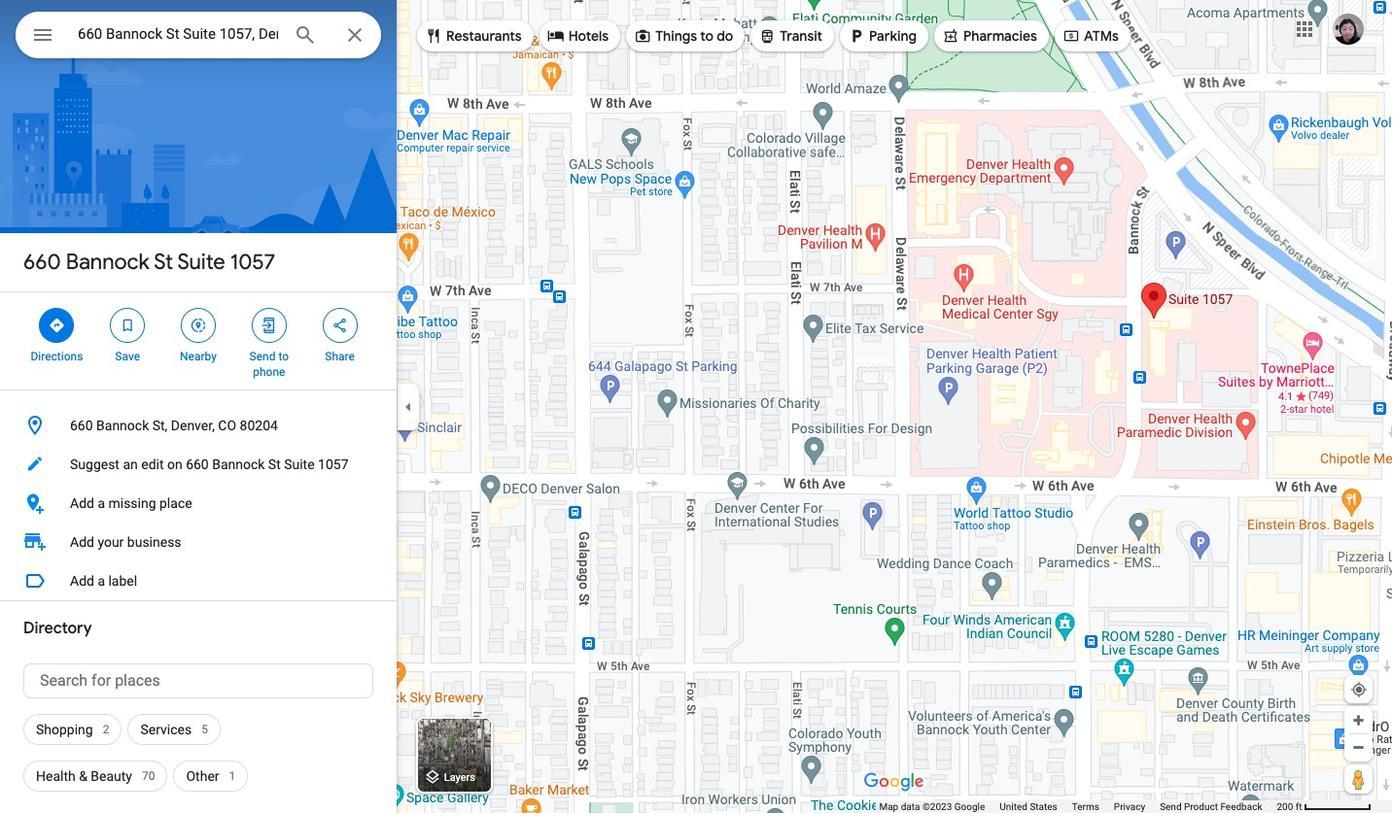Task type: vqa. For each thing, say whether or not it's contained in the screenshot.
the leftmost 8 button
no



Task type: locate. For each thing, give the bounding box(es) containing it.
1 horizontal spatial st
[[268, 457, 281, 472]]

0 vertical spatial to
[[700, 27, 714, 45]]

bannock
[[66, 249, 149, 276], [96, 418, 149, 434], [212, 457, 265, 472]]

send product feedback button
[[1160, 801, 1262, 814]]

0 horizontal spatial suite
[[177, 249, 225, 276]]

660 right on
[[186, 457, 209, 472]]

1 vertical spatial 1057
[[318, 457, 349, 472]]

660 up suggest
[[70, 418, 93, 434]]

2 vertical spatial add
[[70, 574, 94, 589]]

none text field inside the 660 bannock st suite 1057 main content
[[23, 664, 373, 699]]

0 horizontal spatial to
[[278, 350, 289, 364]]

1 horizontal spatial suite
[[284, 457, 315, 472]]

share
[[325, 350, 355, 364]]

add a missing place
[[70, 496, 192, 511]]

to inside  things to do
[[700, 27, 714, 45]]

2 a from the top
[[98, 574, 105, 589]]

send up phone
[[249, 350, 276, 364]]

bannock for st,
[[96, 418, 149, 434]]


[[547, 25, 565, 47]]


[[759, 25, 776, 47]]

beauty
[[91, 769, 132, 785]]

1 vertical spatial to
[[278, 350, 289, 364]]

add down suggest
[[70, 496, 94, 511]]

660 bannock st, denver, co 80204 button
[[0, 406, 397, 445]]

suite
[[177, 249, 225, 276], [284, 457, 315, 472]]

1 vertical spatial send
[[1160, 802, 1182, 813]]

do
[[717, 27, 733, 45]]

footer
[[879, 801, 1277, 814]]

1 vertical spatial st
[[268, 457, 281, 472]]

zoom out image
[[1351, 741, 1366, 755]]

1 horizontal spatial 660
[[70, 418, 93, 434]]

send left product
[[1160, 802, 1182, 813]]

shopping
[[36, 722, 93, 738]]

suggest an edit on 660 bannock st suite 1057 button
[[0, 445, 397, 484]]

to up phone
[[278, 350, 289, 364]]

1 vertical spatial bannock
[[96, 418, 149, 434]]

add a missing place button
[[0, 484, 397, 523]]

actions for 660 bannock st suite 1057 region
[[0, 293, 397, 390]]

save
[[115, 350, 140, 364]]

restaurants
[[446, 27, 522, 45]]

a inside button
[[98, 574, 105, 589]]

660 bannock st suite 1057
[[23, 249, 275, 276]]

0 vertical spatial send
[[249, 350, 276, 364]]

2 add from the top
[[70, 535, 94, 550]]


[[634, 25, 651, 47]]

parking
[[869, 27, 917, 45]]

1 horizontal spatial to
[[700, 27, 714, 45]]

send inside send to phone
[[249, 350, 276, 364]]

directory
[[23, 619, 92, 639]]

©2023
[[923, 802, 952, 813]]

0 horizontal spatial 1057
[[230, 249, 275, 276]]

bannock up 
[[66, 249, 149, 276]]

1 horizontal spatial send
[[1160, 802, 1182, 813]]

edit
[[141, 457, 164, 472]]

send
[[249, 350, 276, 364], [1160, 802, 1182, 813]]

add for add your business
[[70, 535, 94, 550]]

1 vertical spatial 660
[[70, 418, 93, 434]]

660 bannock st suite 1057 main content
[[0, 0, 397, 814]]

a left missing
[[98, 496, 105, 511]]

1 add from the top
[[70, 496, 94, 511]]

a left label
[[98, 574, 105, 589]]

2
[[103, 723, 109, 737]]

other 1
[[186, 769, 236, 785]]

660
[[23, 249, 61, 276], [70, 418, 93, 434], [186, 457, 209, 472]]

0 vertical spatial 660
[[23, 249, 61, 276]]

suite up 
[[177, 249, 225, 276]]

0 horizontal spatial st
[[154, 249, 173, 276]]

a inside button
[[98, 496, 105, 511]]

add left your
[[70, 535, 94, 550]]

to left do on the right of the page
[[700, 27, 714, 45]]

bannock for st
[[66, 249, 149, 276]]

send to phone
[[249, 350, 289, 379]]

0 vertical spatial bannock
[[66, 249, 149, 276]]

70
[[142, 770, 155, 784]]

footer containing map data ©2023 google
[[879, 801, 1277, 814]]

1057 inside button
[[318, 457, 349, 472]]

send for send to phone
[[249, 350, 276, 364]]

 atms
[[1063, 25, 1119, 47]]

 button
[[16, 12, 70, 62]]

0 horizontal spatial send
[[249, 350, 276, 364]]

st down 80204
[[268, 457, 281, 472]]

1 a from the top
[[98, 496, 105, 511]]


[[331, 315, 349, 336]]

2 vertical spatial bannock
[[212, 457, 265, 472]]

None text field
[[23, 664, 373, 699]]

660 bannock st, denver, co 80204
[[70, 418, 278, 434]]

1 vertical spatial add
[[70, 535, 94, 550]]

200 ft button
[[1277, 802, 1372, 813]]

0 vertical spatial suite
[[177, 249, 225, 276]]

None field
[[78, 22, 278, 46]]

add left label
[[70, 574, 94, 589]]

1 vertical spatial a
[[98, 574, 105, 589]]

send inside 'button'
[[1160, 802, 1182, 813]]

1057
[[230, 249, 275, 276], [318, 457, 349, 472]]

660 Bannock St Suite 1057, Denver, CO 80204 field
[[16, 12, 381, 58]]

product
[[1184, 802, 1218, 813]]

0 vertical spatial 1057
[[230, 249, 275, 276]]

3 add from the top
[[70, 574, 94, 589]]

st
[[154, 249, 173, 276], [268, 457, 281, 472]]

 transit
[[759, 25, 823, 47]]

0 vertical spatial add
[[70, 496, 94, 511]]

map data ©2023 google
[[879, 802, 985, 813]]

200
[[1277, 802, 1293, 813]]

bannock left the st,
[[96, 418, 149, 434]]

add for add a missing place
[[70, 496, 94, 511]]

suite down phone
[[284, 457, 315, 472]]

st inside button
[[268, 457, 281, 472]]

1 vertical spatial suite
[[284, 457, 315, 472]]

200 ft
[[1277, 802, 1302, 813]]

1 horizontal spatial 1057
[[318, 457, 349, 472]]

660 for 660 bannock st, denver, co 80204
[[70, 418, 93, 434]]

st up actions for 660 bannock st suite 1057 region
[[154, 249, 173, 276]]

add inside button
[[70, 574, 94, 589]]

add a label
[[70, 574, 137, 589]]

bannock down 'co'
[[212, 457, 265, 472]]

show your location image
[[1350, 681, 1368, 699]]

a
[[98, 496, 105, 511], [98, 574, 105, 589]]

add
[[70, 496, 94, 511], [70, 535, 94, 550], [70, 574, 94, 589]]

a for label
[[98, 574, 105, 589]]

2 horizontal spatial 660
[[186, 457, 209, 472]]

660 for 660 bannock st suite 1057
[[23, 249, 61, 276]]

add inside button
[[70, 496, 94, 511]]

660 up 
[[23, 249, 61, 276]]

health & beauty 70
[[36, 769, 155, 785]]

0 vertical spatial a
[[98, 496, 105, 511]]

on
[[167, 457, 182, 472]]

0 horizontal spatial 660
[[23, 249, 61, 276]]


[[848, 25, 865, 47]]



Task type: describe. For each thing, give the bounding box(es) containing it.
map
[[879, 802, 898, 813]]

united states button
[[1000, 801, 1057, 814]]


[[260, 315, 278, 336]]

suite inside button
[[284, 457, 315, 472]]

united states
[[1000, 802, 1057, 813]]

 things to do
[[634, 25, 733, 47]]


[[190, 315, 207, 336]]

a for missing
[[98, 496, 105, 511]]

things
[[655, 27, 697, 45]]

business
[[127, 535, 181, 550]]

&
[[79, 769, 87, 785]]

phone
[[253, 366, 285, 379]]

your
[[98, 535, 124, 550]]

suggest
[[70, 457, 120, 472]]

add your business link
[[0, 523, 397, 562]]

other
[[186, 769, 219, 785]]

layers
[[444, 772, 475, 785]]

to inside send to phone
[[278, 350, 289, 364]]


[[942, 25, 959, 47]]

data
[[901, 802, 920, 813]]


[[48, 315, 66, 336]]

feedback
[[1220, 802, 1262, 813]]

directions
[[31, 350, 83, 364]]

hotels
[[568, 27, 609, 45]]

google account: michele murakami  
(michele.murakami@adept.ai) image
[[1333, 13, 1364, 44]]

terms
[[1072, 802, 1099, 813]]

add your business
[[70, 535, 181, 550]]


[[425, 25, 442, 47]]

suggest an edit on 660 bannock st suite 1057
[[70, 457, 349, 472]]

none field inside 660 bannock st suite 1057, denver, co 80204 field
[[78, 22, 278, 46]]

shopping 2
[[36, 722, 109, 738]]

states
[[1030, 802, 1057, 813]]

 restaurants
[[425, 25, 522, 47]]

terms button
[[1072, 801, 1099, 814]]


[[31, 21, 54, 49]]

co
[[218, 418, 236, 434]]

place
[[159, 496, 192, 511]]


[[1063, 25, 1080, 47]]

collapse side panel image
[[398, 396, 419, 418]]

nearby
[[180, 350, 217, 364]]

send product feedback
[[1160, 802, 1262, 813]]

5
[[201, 723, 208, 737]]

 hotels
[[547, 25, 609, 47]]

 search field
[[16, 12, 381, 62]]

united
[[1000, 802, 1028, 813]]

transit
[[780, 27, 823, 45]]

add a label button
[[0, 562, 397, 601]]

0 vertical spatial st
[[154, 249, 173, 276]]

 parking
[[848, 25, 917, 47]]

missing
[[108, 496, 156, 511]]

health
[[36, 769, 76, 785]]

denver,
[[171, 418, 215, 434]]

services
[[140, 722, 192, 738]]

services 5
[[140, 722, 208, 738]]

80204
[[240, 418, 278, 434]]

send for send product feedback
[[1160, 802, 1182, 813]]


[[119, 315, 136, 336]]

 pharmacies
[[942, 25, 1037, 47]]

pharmacies
[[963, 27, 1037, 45]]

show street view coverage image
[[1345, 765, 1373, 794]]

2 vertical spatial 660
[[186, 457, 209, 472]]

google maps element
[[0, 0, 1392, 814]]

1
[[229, 770, 236, 784]]

add for add a label
[[70, 574, 94, 589]]

privacy
[[1114, 802, 1145, 813]]

label
[[108, 574, 137, 589]]

zoom in image
[[1351, 714, 1366, 728]]

an
[[123, 457, 138, 472]]

privacy button
[[1114, 801, 1145, 814]]

footer inside google maps element
[[879, 801, 1277, 814]]

st,
[[152, 418, 168, 434]]

atms
[[1084, 27, 1119, 45]]

ft
[[1296, 802, 1302, 813]]

google
[[954, 802, 985, 813]]



